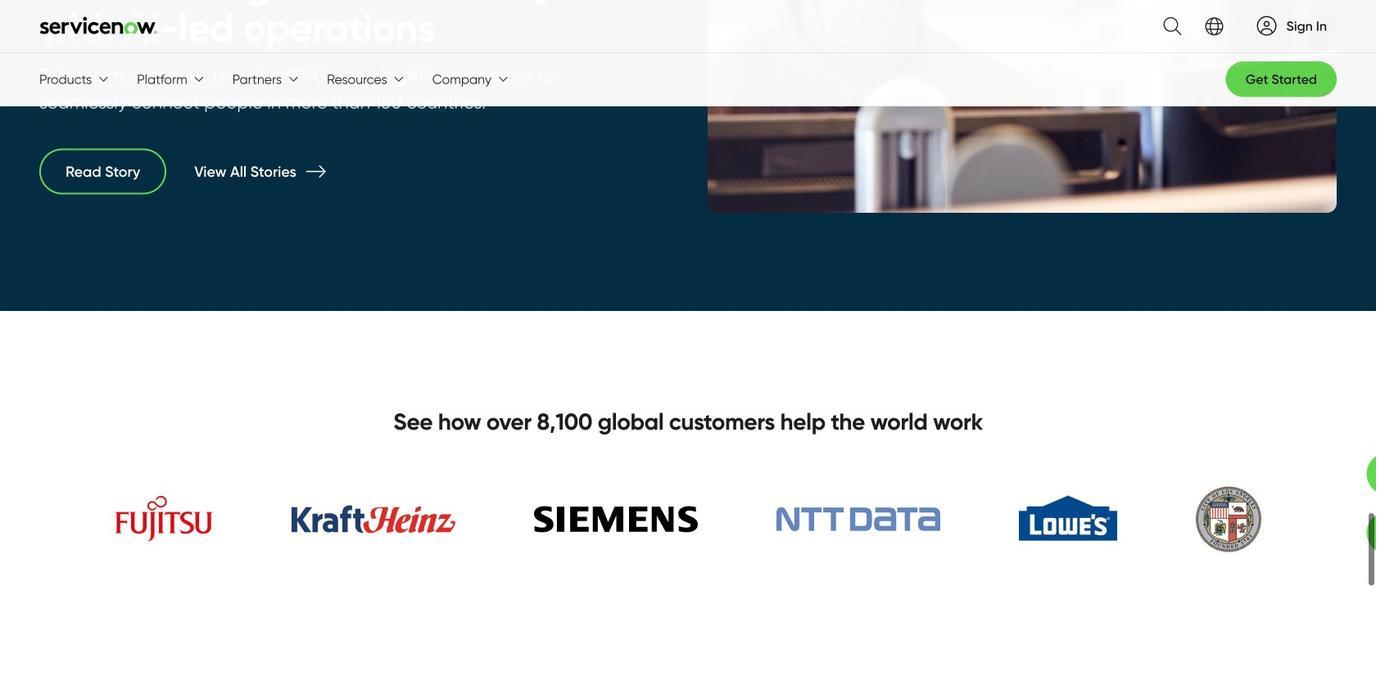 Task type: vqa. For each thing, say whether or not it's contained in the screenshot.
ITIL?'s is
no



Task type: describe. For each thing, give the bounding box(es) containing it.
servicenow image
[[39, 16, 157, 34]]

search image
[[1154, 7, 1182, 45]]

arc image
[[1258, 16, 1277, 35]]



